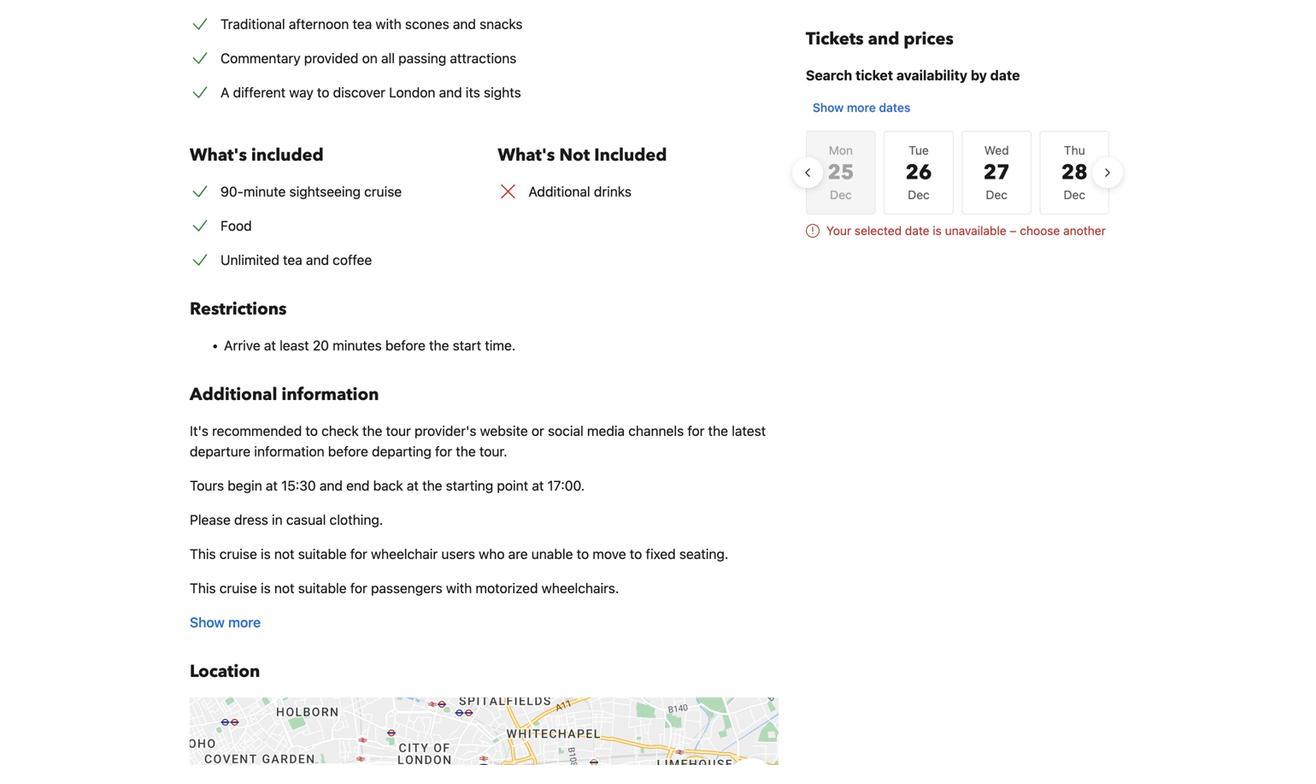 Task type: locate. For each thing, give the bounding box(es) containing it.
show more
[[190, 614, 261, 630]]

or
[[532, 423, 544, 439]]

2 vertical spatial cruise
[[220, 580, 257, 596]]

15:30
[[281, 477, 316, 494]]

2 suitable from the top
[[298, 580, 347, 596]]

for down clothing.
[[350, 546, 367, 562]]

not for passengers
[[274, 580, 295, 596]]

27
[[984, 159, 1010, 187]]

not
[[559, 144, 590, 167]]

its
[[466, 84, 480, 100]]

and
[[453, 16, 476, 32], [868, 27, 900, 51], [439, 84, 462, 100], [306, 252, 329, 268], [320, 477, 343, 494]]

0 vertical spatial before
[[385, 337, 426, 353]]

1 not from the top
[[274, 546, 295, 562]]

tue
[[909, 143, 929, 157]]

2 not from the top
[[274, 580, 295, 596]]

1 vertical spatial additional
[[190, 383, 277, 406]]

drinks
[[594, 183, 632, 200]]

wed 27 dec
[[984, 143, 1010, 202]]

dec inside wed 27 dec
[[986, 188, 1008, 202]]

dec for 26
[[908, 188, 930, 202]]

unlimited
[[221, 252, 279, 268]]

3 dec from the left
[[986, 188, 1008, 202]]

show up location
[[190, 614, 225, 630]]

by
[[971, 67, 987, 83]]

not
[[274, 546, 295, 562], [274, 580, 295, 596]]

provider's
[[415, 423, 477, 439]]

1 vertical spatial with
[[446, 580, 472, 596]]

for
[[688, 423, 705, 439], [435, 443, 452, 459], [350, 546, 367, 562], [350, 580, 367, 596]]

dress
[[234, 512, 268, 528]]

the left latest
[[708, 423, 728, 439]]

departure
[[190, 443, 251, 459]]

before down check
[[328, 443, 368, 459]]

0 vertical spatial this
[[190, 546, 216, 562]]

0 vertical spatial not
[[274, 546, 295, 562]]

1 vertical spatial before
[[328, 443, 368, 459]]

fixed
[[646, 546, 676, 562]]

1 horizontal spatial with
[[446, 580, 472, 596]]

to inside it's recommended to check the tour provider's website or social media channels for the latest departure information before departing for the tour.
[[306, 423, 318, 439]]

cruise up the show more button
[[220, 580, 257, 596]]

1 this from the top
[[190, 546, 216, 562]]

this down please
[[190, 546, 216, 562]]

ticket
[[856, 67, 893, 83]]

tickets
[[806, 27, 864, 51]]

check
[[322, 423, 359, 439]]

1 vertical spatial not
[[274, 580, 295, 596]]

date right selected
[[905, 224, 930, 238]]

and left "end"
[[320, 477, 343, 494]]

2 dec from the left
[[908, 188, 930, 202]]

is
[[933, 224, 942, 238], [261, 546, 271, 562], [261, 580, 271, 596]]

show down search
[[813, 100, 844, 115]]

what's included
[[190, 144, 324, 167]]

at left least
[[264, 337, 276, 353]]

0 horizontal spatial before
[[328, 443, 368, 459]]

recommended
[[212, 423, 302, 439]]

with down this cruise is not suitable for wheelchair users who are unable to move to fixed seating.
[[446, 580, 472, 596]]

cruise right sightseeing
[[364, 183, 402, 200]]

0 vertical spatial additional
[[529, 183, 590, 200]]

suitable
[[298, 546, 347, 562], [298, 580, 347, 596]]

is for this cruise is not suitable for wheelchair users who are unable to move to fixed seating.
[[261, 546, 271, 562]]

additional down not
[[529, 183, 590, 200]]

is up the show more button
[[261, 580, 271, 596]]

0 horizontal spatial additional
[[190, 383, 277, 406]]

unable
[[532, 546, 573, 562]]

90-minute sightseeing cruise
[[221, 183, 402, 200]]

dates
[[879, 100, 911, 115]]

this for this cruise is not suitable for wheelchair users who are unable to move to fixed seating.
[[190, 546, 216, 562]]

what's left not
[[498, 144, 555, 167]]

0 vertical spatial more
[[847, 100, 876, 115]]

1 vertical spatial suitable
[[298, 580, 347, 596]]

2 what's from the left
[[498, 144, 555, 167]]

the left tour
[[362, 423, 382, 439]]

this
[[190, 546, 216, 562], [190, 580, 216, 596]]

clothing.
[[330, 512, 383, 528]]

more left dates
[[847, 100, 876, 115]]

included
[[251, 144, 324, 167]]

1 vertical spatial is
[[261, 546, 271, 562]]

all
[[381, 50, 395, 66]]

0 vertical spatial show
[[813, 100, 844, 115]]

1 vertical spatial tea
[[283, 252, 302, 268]]

dec inside thu 28 dec
[[1064, 188, 1086, 202]]

dec inside tue 26 dec
[[908, 188, 930, 202]]

passengers
[[371, 580, 443, 596]]

2 this from the top
[[190, 580, 216, 596]]

1 vertical spatial date
[[905, 224, 930, 238]]

1 horizontal spatial more
[[847, 100, 876, 115]]

1 horizontal spatial date
[[990, 67, 1020, 83]]

dec down 25
[[830, 188, 852, 202]]

additional up recommended
[[190, 383, 277, 406]]

is left unavailable
[[933, 224, 942, 238]]

additional for additional information
[[190, 383, 277, 406]]

1 vertical spatial information
[[254, 443, 325, 459]]

tour
[[386, 423, 411, 439]]

show
[[813, 100, 844, 115], [190, 614, 225, 630]]

and up ticket
[[868, 27, 900, 51]]

show for show more
[[190, 614, 225, 630]]

information up 15:30
[[254, 443, 325, 459]]

more up location
[[228, 614, 261, 630]]

0 horizontal spatial show
[[190, 614, 225, 630]]

1 suitable from the top
[[298, 546, 347, 562]]

dec down 28
[[1064, 188, 1086, 202]]

your selected date is unavailable – choose another
[[827, 224, 1106, 238]]

tue 26 dec
[[906, 143, 932, 202]]

1 vertical spatial more
[[228, 614, 261, 630]]

1 dec from the left
[[830, 188, 852, 202]]

more for show more
[[228, 614, 261, 630]]

to left check
[[306, 423, 318, 439]]

attractions
[[450, 50, 517, 66]]

before right minutes
[[385, 337, 426, 353]]

way
[[289, 84, 313, 100]]

dec down 27
[[986, 188, 1008, 202]]

at right begin
[[266, 477, 278, 494]]

to
[[317, 84, 329, 100], [306, 423, 318, 439], [577, 546, 589, 562], [630, 546, 642, 562]]

with up all
[[376, 16, 402, 32]]

1 horizontal spatial additional
[[529, 183, 590, 200]]

point
[[497, 477, 528, 494]]

thu
[[1064, 143, 1085, 157]]

region containing 25
[[792, 123, 1123, 222]]

end
[[346, 477, 370, 494]]

this up show more
[[190, 580, 216, 596]]

0 vertical spatial is
[[933, 224, 942, 238]]

map region
[[2, 564, 877, 765]]

this for this cruise is not suitable for passengers with motorized wheelchairs.
[[190, 580, 216, 596]]

what's up 90-
[[190, 144, 247, 167]]

1 horizontal spatial what's
[[498, 144, 555, 167]]

cruise down dress
[[220, 546, 257, 562]]

dec down 26
[[908, 188, 930, 202]]

restrictions
[[190, 297, 287, 321]]

0 horizontal spatial tea
[[283, 252, 302, 268]]

information inside it's recommended to check the tour provider's website or social media channels for the latest departure information before departing for the tour.
[[254, 443, 325, 459]]

and left coffee
[[306, 252, 329, 268]]

0 horizontal spatial more
[[228, 614, 261, 630]]

what's
[[190, 144, 247, 167], [498, 144, 555, 167]]

4 dec from the left
[[1064, 188, 1086, 202]]

1 horizontal spatial before
[[385, 337, 426, 353]]

for right channels
[[688, 423, 705, 439]]

more
[[847, 100, 876, 115], [228, 614, 261, 630]]

and left 'snacks'
[[453, 16, 476, 32]]

dec for 28
[[1064, 188, 1086, 202]]

before inside it's recommended to check the tour provider's website or social media channels for the latest departure information before departing for the tour.
[[328, 443, 368, 459]]

different
[[233, 84, 286, 100]]

0 horizontal spatial what's
[[190, 144, 247, 167]]

are
[[508, 546, 528, 562]]

1 vertical spatial this
[[190, 580, 216, 596]]

media
[[587, 423, 625, 439]]

0 vertical spatial tea
[[353, 16, 372, 32]]

cruise for wheelchair
[[220, 546, 257, 562]]

at
[[264, 337, 276, 353], [266, 477, 278, 494], [407, 477, 419, 494], [532, 477, 544, 494]]

2 vertical spatial is
[[261, 580, 271, 596]]

unavailable
[[945, 224, 1007, 238]]

another
[[1063, 224, 1106, 238]]

tea right the unlimited
[[283, 252, 302, 268]]

tours begin at 15:30 and end back at the starting point at 17:00.
[[190, 477, 585, 494]]

is down dress
[[261, 546, 271, 562]]

availability
[[897, 67, 968, 83]]

tea
[[353, 16, 372, 32], [283, 252, 302, 268]]

0 horizontal spatial date
[[905, 224, 930, 238]]

information up check
[[282, 383, 379, 406]]

0 vertical spatial with
[[376, 16, 402, 32]]

–
[[1010, 224, 1017, 238]]

date right by at the right top
[[990, 67, 1020, 83]]

dec
[[830, 188, 852, 202], [908, 188, 930, 202], [986, 188, 1008, 202], [1064, 188, 1086, 202]]

for left passengers
[[350, 580, 367, 596]]

provided
[[304, 50, 359, 66]]

snacks
[[480, 16, 523, 32]]

1 vertical spatial cruise
[[220, 546, 257, 562]]

channels
[[628, 423, 684, 439]]

with
[[376, 16, 402, 32], [446, 580, 472, 596]]

tea up commentary provided on all passing attractions
[[353, 16, 372, 32]]

region
[[792, 123, 1123, 222]]

to right way
[[317, 84, 329, 100]]

1 what's from the left
[[190, 144, 247, 167]]

1 horizontal spatial show
[[813, 100, 844, 115]]

1 vertical spatial show
[[190, 614, 225, 630]]

who
[[479, 546, 505, 562]]

dec inside mon 25 dec
[[830, 188, 852, 202]]

0 vertical spatial suitable
[[298, 546, 347, 562]]



Task type: vqa. For each thing, say whether or not it's contained in the screenshot.
Dec related to 26
yes



Task type: describe. For each thing, give the bounding box(es) containing it.
dec for 25
[[830, 188, 852, 202]]

wheelchair
[[371, 546, 438, 562]]

choose
[[1020, 224, 1060, 238]]

mon 25 dec
[[828, 143, 854, 202]]

search ticket availability by date
[[806, 67, 1020, 83]]

passing
[[398, 50, 446, 66]]

unlimited tea and coffee
[[221, 252, 372, 268]]

what's for what's not included
[[498, 144, 555, 167]]

selected
[[855, 224, 902, 238]]

on
[[362, 50, 378, 66]]

what's not included
[[498, 144, 667, 167]]

to left move
[[577, 546, 589, 562]]

the left start
[[429, 337, 449, 353]]

what's for what's included
[[190, 144, 247, 167]]

please
[[190, 512, 231, 528]]

show more dates button
[[806, 92, 918, 123]]

26
[[906, 159, 932, 187]]

20
[[313, 337, 329, 353]]

afternoon
[[289, 16, 349, 32]]

time.
[[485, 337, 516, 353]]

minute
[[244, 183, 286, 200]]

tickets and prices
[[806, 27, 954, 51]]

additional information
[[190, 383, 379, 406]]

least
[[280, 337, 309, 353]]

17:00.
[[548, 477, 585, 494]]

additional for additional drinks
[[529, 183, 590, 200]]

0 horizontal spatial with
[[376, 16, 402, 32]]

show for show more dates
[[813, 100, 844, 115]]

0 vertical spatial date
[[990, 67, 1020, 83]]

not for wheelchair
[[274, 546, 295, 562]]

discover
[[333, 84, 386, 100]]

prices
[[904, 27, 954, 51]]

sights
[[484, 84, 521, 100]]

show more button
[[190, 612, 261, 633]]

thu 28 dec
[[1061, 143, 1088, 202]]

cruise for passengers
[[220, 580, 257, 596]]

seating.
[[679, 546, 729, 562]]

start
[[453, 337, 481, 353]]

and left its
[[439, 84, 462, 100]]

latest
[[732, 423, 766, 439]]

scones
[[405, 16, 449, 32]]

dec for 27
[[986, 188, 1008, 202]]

back
[[373, 477, 403, 494]]

casual
[[286, 512, 326, 528]]

to left fixed
[[630, 546, 642, 562]]

this cruise is not suitable for wheelchair users who are unable to move to fixed seating.
[[190, 546, 729, 562]]

arrive at least 20 minutes before the start time.
[[224, 337, 516, 353]]

in
[[272, 512, 283, 528]]

it's
[[190, 423, 209, 439]]

traditional
[[221, 16, 285, 32]]

at right back
[[407, 477, 419, 494]]

more for show more dates
[[847, 100, 876, 115]]

departing
[[372, 443, 432, 459]]

location
[[190, 660, 260, 683]]

starting
[[446, 477, 493, 494]]

additional drinks
[[529, 183, 632, 200]]

28
[[1061, 159, 1088, 187]]

0 vertical spatial cruise
[[364, 183, 402, 200]]

for down the provider's
[[435, 443, 452, 459]]

move
[[593, 546, 626, 562]]

the left tour.
[[456, 443, 476, 459]]

website
[[480, 423, 528, 439]]

london
[[389, 84, 435, 100]]

suitable for wheelchair
[[298, 546, 347, 562]]

a different way to discover london and its sights
[[221, 84, 521, 100]]

sightseeing
[[289, 183, 361, 200]]

search
[[806, 67, 852, 83]]

25
[[828, 159, 854, 187]]

your
[[827, 224, 851, 238]]

mon
[[829, 143, 853, 157]]

users
[[441, 546, 475, 562]]

suitable for passengers
[[298, 580, 347, 596]]

wed
[[984, 143, 1009, 157]]

0 vertical spatial information
[[282, 383, 379, 406]]

this cruise is not suitable for passengers with motorized wheelchairs.
[[190, 580, 619, 596]]

1 horizontal spatial tea
[[353, 16, 372, 32]]

wheelchairs.
[[542, 580, 619, 596]]

the left starting on the left of page
[[422, 477, 442, 494]]

begin
[[228, 477, 262, 494]]

is for this cruise is not suitable for passengers with motorized wheelchairs.
[[261, 580, 271, 596]]

tours
[[190, 477, 224, 494]]

commentary provided on all passing attractions
[[221, 50, 517, 66]]

a
[[221, 84, 229, 100]]

social
[[548, 423, 584, 439]]

included
[[594, 144, 667, 167]]

show more dates
[[813, 100, 911, 115]]

it's recommended to check the tour provider's website or social media channels for the latest departure information before departing for the tour.
[[190, 423, 766, 459]]

tour.
[[479, 443, 507, 459]]

arrive
[[224, 337, 260, 353]]

at right point
[[532, 477, 544, 494]]

90-
[[221, 183, 244, 200]]



